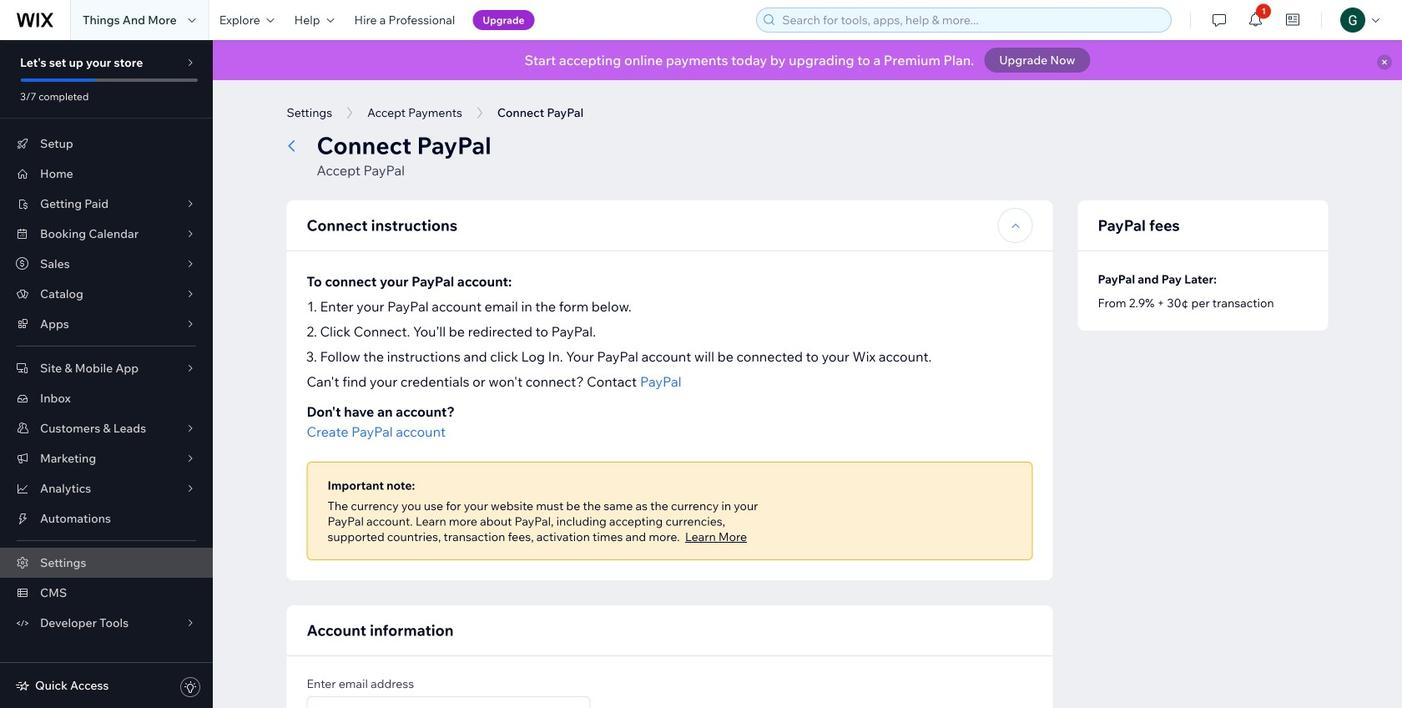 Task type: vqa. For each thing, say whether or not it's contained in the screenshot.
Search for tools, apps, help & more... "Field"
yes



Task type: locate. For each thing, give the bounding box(es) containing it.
alert
[[213, 40, 1403, 80]]

None field
[[313, 697, 585, 708]]



Task type: describe. For each thing, give the bounding box(es) containing it.
sidebar element
[[0, 40, 213, 708]]

Search for tools, apps, help & more... field
[[778, 8, 1167, 32]]



